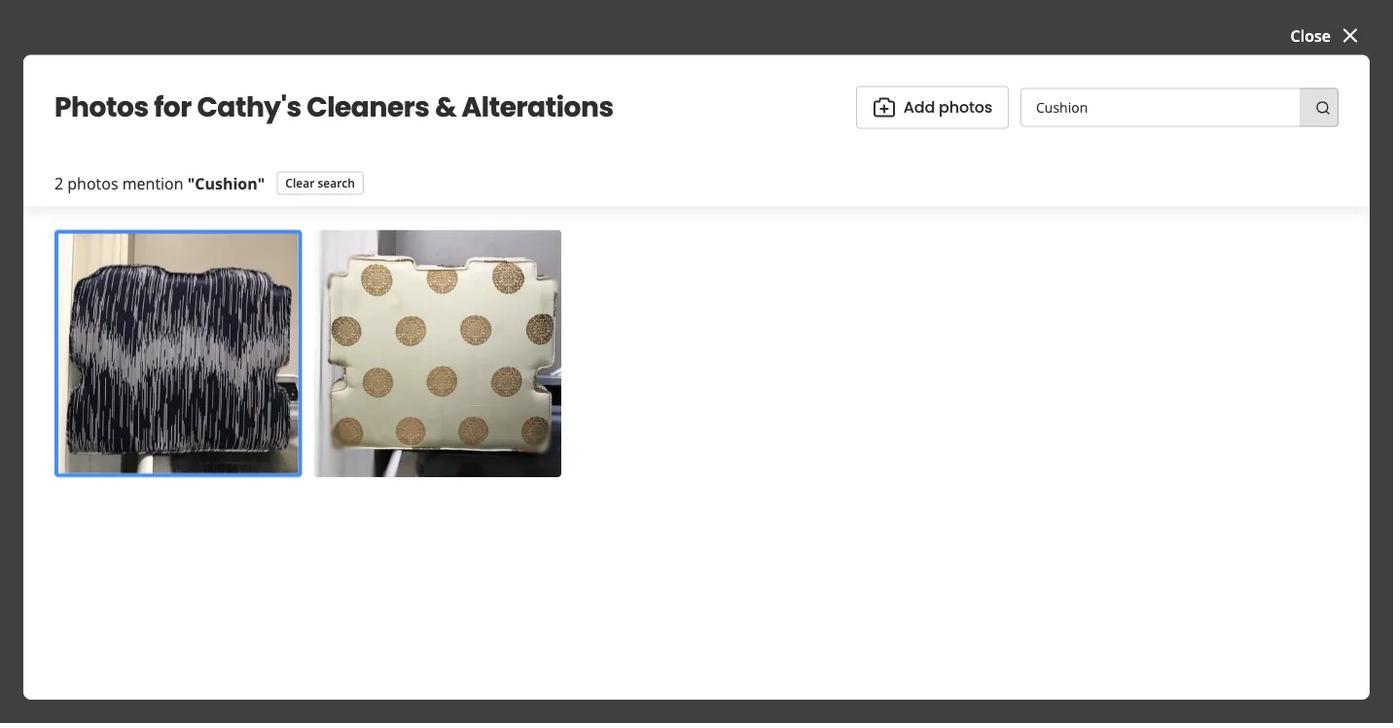 Task type: describe. For each thing, give the bounding box(es) containing it.
add
[[904, 96, 935, 118]]

1 for patching services
[[288, 472, 297, 493]]

in 1 review link for hemming services in 1 review
[[274, 425, 360, 446]]

photo of cathy's cleaners & alterations - austin, tx, us. flare to pencil dress image
[[350, 118, 545, 264]]

16 checkmark badged v2 image
[[468, 334, 483, 349]]

patching
[[140, 472, 203, 493]]

alterations inside photos & videos element
[[462, 88, 614, 127]]

photos & videos
[[140, 67, 293, 94]]

clear
[[285, 175, 315, 191]]

clear search
[[285, 175, 355, 191]]

1 vertical spatial alterations
[[533, 378, 612, 399]]

photos & videos element
[[0, 0, 1393, 724]]

repair
[[209, 378, 256, 399]]

photos for cathy's cleaners & alterations
[[54, 88, 614, 127]]

0 vertical spatial in
[[323, 378, 337, 399]]

close button
[[1291, 23, 1362, 47]]

2 photos mention "cushion"
[[54, 173, 265, 194]]

services offered element
[[109, 295, 867, 607]]

previous image
[[152, 179, 174, 202]]

in for patching services
[[270, 472, 284, 493]]

close
[[1291, 25, 1331, 46]]

photos for add
[[939, 96, 992, 118]]

in 1 review link for patching services in 1 review
[[266, 472, 351, 493]]

verified
[[313, 331, 372, 352]]

services up garment
[[140, 327, 222, 354]]

0 horizontal spatial dress
[[488, 378, 529, 399]]

1 horizontal spatial &
[[435, 88, 456, 127]]

Search photos text field
[[1021, 88, 1339, 127]]

photo of cathy's cleaners & alterations - austin, tx, us. image
[[560, 118, 755, 264]]

2 inside services offered "element"
[[341, 378, 350, 399]]

photos for photos & videos
[[140, 67, 207, 94]]

add photos link
[[856, 86, 1009, 129]]

cleaners
[[307, 88, 430, 127]]

business
[[398, 331, 464, 352]]

search image
[[1315, 100, 1331, 116]]

removal
[[528, 425, 591, 446]]

0 horizontal spatial &
[[210, 67, 225, 94]]

1 horizontal spatial dress
[[574, 472, 616, 493]]

stain
[[488, 425, 524, 446]]

reviews
[[354, 378, 411, 399]]

garment repair services in 2 reviews
[[140, 378, 411, 399]]

2 vertical spatial alterations
[[620, 472, 699, 493]]

dress alterations
[[488, 378, 612, 399]]



Task type: vqa. For each thing, say whether or not it's contained in the screenshot.
in related to Patching Services
yes



Task type: locate. For each thing, give the bounding box(es) containing it.
in 2 reviews link
[[319, 378, 411, 399]]

search
[[318, 175, 355, 191]]

0 vertical spatial 1
[[297, 425, 305, 446]]

bridesmaid dress alterations
[[488, 472, 699, 493]]

0 vertical spatial 2
[[54, 173, 63, 194]]

review
[[310, 425, 360, 446], [301, 472, 351, 493]]

photo of cathy's cleaners & alterations - austin, tx, us. sequin long gown before and after taken in at chest and waist image
[[140, 118, 335, 264]]

& left videos
[[210, 67, 225, 94]]

review for hemming services in 1 review
[[310, 425, 360, 446]]

dress down removal in the bottom of the page
[[574, 472, 616, 493]]

in
[[323, 378, 337, 399], [278, 425, 293, 446], [270, 472, 284, 493]]

add photos
[[904, 96, 992, 118]]

1 horizontal spatial 2
[[341, 378, 350, 399]]

services
[[140, 327, 222, 354], [260, 378, 319, 399], [215, 425, 274, 446], [207, 472, 266, 493]]

1 vertical spatial in 1 review link
[[266, 472, 351, 493]]

alterations
[[462, 88, 614, 127], [533, 378, 612, 399], [620, 472, 699, 493]]

0 horizontal spatial 2
[[54, 173, 63, 194]]

photos
[[140, 67, 207, 94], [54, 88, 148, 127]]

1 vertical spatial 2
[[341, 378, 350, 399]]

in 1 review link down garment repair services in 2 reviews
[[274, 425, 360, 446]]

1 for hemming services
[[297, 425, 305, 446]]

0 vertical spatial review
[[310, 425, 360, 446]]

0 vertical spatial alterations
[[462, 88, 614, 127]]

for
[[154, 88, 192, 127]]

0 horizontal spatial photos
[[67, 173, 118, 194]]

24 close v2 image
[[1339, 24, 1362, 47]]

2 inside photos & videos element
[[54, 173, 63, 194]]

mention
[[122, 173, 183, 194]]

1 down garment repair services in 2 reviews
[[297, 425, 305, 446]]

bridesmaid
[[488, 472, 570, 493]]

videos
[[229, 67, 293, 94]]

in 1 review link
[[274, 425, 360, 446], [266, 472, 351, 493]]

1 vertical spatial 1
[[288, 472, 297, 493]]

in for hemming services
[[278, 425, 293, 446]]

dress
[[488, 378, 529, 399], [574, 472, 616, 493]]

hemming services in 1 review
[[140, 425, 360, 446]]

offered
[[226, 327, 298, 354]]

in down garment repair services in 2 reviews
[[278, 425, 293, 446]]

review down the hemming services in 1 review
[[301, 472, 351, 493]]

dress up stain
[[488, 378, 529, 399]]

0 vertical spatial in 1 review link
[[274, 425, 360, 446]]

1
[[297, 425, 305, 446], [288, 472, 297, 493]]

"cushion"
[[187, 173, 265, 194]]

1 horizontal spatial photos
[[939, 96, 992, 118]]

in down verified
[[323, 378, 337, 399]]

1 vertical spatial photos
[[67, 173, 118, 194]]

photos for photos for cathy's cleaners & alterations
[[54, 88, 148, 127]]

verified by business
[[313, 331, 464, 352]]

0 vertical spatial photos
[[939, 96, 992, 118]]

review down in 2 reviews link at the left of the page
[[310, 425, 360, 446]]

0 vertical spatial dress
[[488, 378, 529, 399]]

cathy's
[[197, 88, 301, 127]]

garment
[[140, 378, 205, 399]]

photos right add
[[939, 96, 992, 118]]

photos
[[939, 96, 992, 118], [67, 173, 118, 194]]

services down offered
[[260, 378, 319, 399]]

in 1 review link down the hemming services in 1 review
[[266, 472, 351, 493]]

&
[[210, 67, 225, 94], [435, 88, 456, 127]]

1 vertical spatial dress
[[574, 472, 616, 493]]

24 arrow right v2 image
[[843, 68, 867, 92]]

& right cleaners
[[435, 88, 456, 127]]

patching services in 1 review
[[140, 472, 351, 493]]

stain removal
[[488, 425, 591, 446]]

2 left mention
[[54, 173, 63, 194]]

clear search button
[[277, 172, 364, 195]]

2 vertical spatial in
[[270, 472, 284, 493]]

1 vertical spatial in
[[278, 425, 293, 446]]

2 left reviews
[[341, 378, 350, 399]]

24 add photo v2 image
[[873, 96, 896, 119]]

in down the hemming services in 1 review
[[270, 472, 284, 493]]

1 down the hemming services in 1 review
[[288, 472, 297, 493]]

photos for 2
[[67, 173, 118, 194]]

review for patching services in 1 review
[[301, 472, 351, 493]]

2
[[54, 173, 63, 194], [341, 378, 350, 399]]

hemming
[[140, 425, 211, 446]]

by
[[376, 331, 394, 352]]

services offered
[[140, 327, 298, 354]]

photos left mention
[[67, 173, 118, 194]]

services down the hemming services in 1 review
[[207, 472, 266, 493]]

services up patching services in 1 review at the bottom of page
[[215, 425, 274, 446]]

photos left the for
[[54, 88, 148, 127]]

1 vertical spatial review
[[301, 472, 351, 493]]

photos left videos
[[140, 67, 207, 94]]



